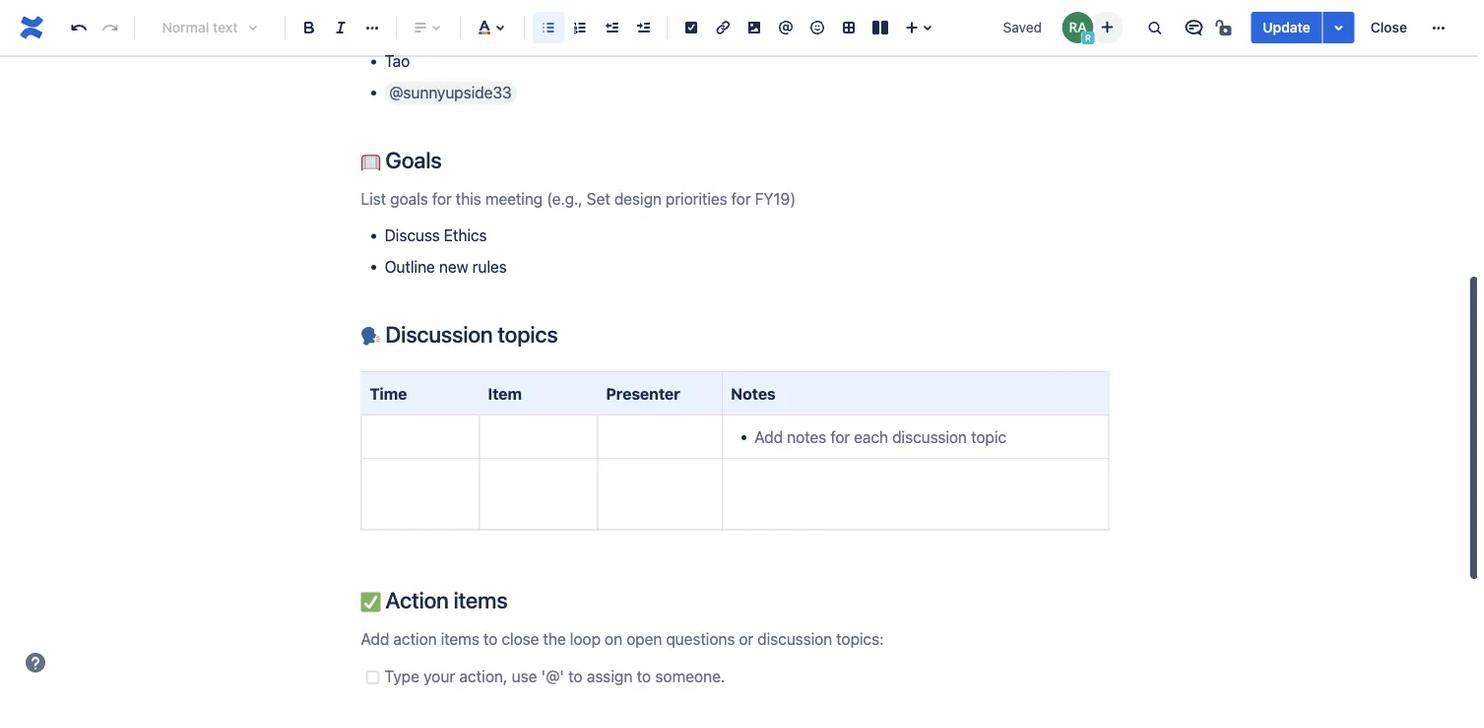 Task type: locate. For each thing, give the bounding box(es) containing it.
topics
[[498, 320, 558, 347]]

more image
[[1427, 16, 1451, 39]]

close
[[1371, 19, 1408, 35]]

undo ⌘z image
[[67, 16, 91, 39]]

outline
[[385, 257, 435, 276]]

items
[[454, 587, 508, 613]]

discuss ethics
[[385, 226, 487, 245]]

update
[[1263, 19, 1311, 35]]

confluence image
[[16, 12, 47, 43]]

emoji image
[[806, 16, 829, 39]]

:white_check_mark: image
[[361, 593, 381, 612]]

ruby anderson image
[[1062, 12, 1094, 43]]

action
[[386, 587, 449, 613]]

:goal: image
[[361, 152, 381, 172]]

bold ⌘b image
[[297, 16, 321, 39]]

confluence image
[[16, 12, 47, 43]]

numbered list ⌘⇧7 image
[[568, 16, 592, 39]]

add image, video, or file image
[[743, 16, 766, 39]]

:white_check_mark: image
[[361, 593, 381, 612]]

find and replace image
[[1143, 16, 1167, 39]]

adjust update settings image
[[1328, 16, 1351, 39]]

ethics
[[444, 226, 487, 245]]

more formatting image
[[361, 16, 384, 39]]

:speaking_head: image
[[361, 326, 381, 346], [361, 326, 381, 346]]

goals
[[381, 146, 442, 173]]

indent tab image
[[631, 16, 655, 39]]

link image
[[711, 16, 735, 39]]

notes
[[731, 384, 776, 403]]

outline new rules
[[385, 257, 507, 276]]



Task type: vqa. For each thing, say whether or not it's contained in the screenshot.
MB on the bottom left of the page
no



Task type: describe. For each thing, give the bounding box(es) containing it.
action item image
[[680, 16, 703, 39]]

new
[[439, 257, 468, 276]]

bullet list ⌘⇧8 image
[[537, 16, 560, 39]]

item
[[488, 384, 522, 403]]

discussion
[[386, 320, 493, 347]]

:goal: image
[[361, 152, 381, 172]]

discussion topics
[[381, 320, 558, 347]]

comment icon image
[[1182, 16, 1206, 39]]

tao
[[385, 52, 410, 70]]

editable content region
[[329, 0, 1141, 691]]

help image
[[24, 651, 47, 675]]

update button
[[1251, 12, 1323, 43]]

action items
[[381, 587, 508, 613]]

saved
[[1003, 19, 1042, 35]]

no restrictions image
[[1214, 16, 1237, 39]]

close button
[[1359, 12, 1419, 43]]

time
[[370, 384, 407, 403]]

discuss
[[385, 226, 440, 245]]

mention image
[[774, 16, 798, 39]]

italic ⌘i image
[[329, 16, 353, 39]]

presenter
[[606, 384, 680, 403]]

rules
[[472, 257, 507, 276]]

table image
[[837, 16, 861, 39]]

layouts image
[[869, 16, 892, 39]]

redo ⌘⇧z image
[[98, 16, 122, 39]]

invite to edit image
[[1096, 15, 1119, 39]]

outdent ⇧tab image
[[600, 16, 624, 39]]

@sunnyupside33
[[389, 83, 512, 101]]



